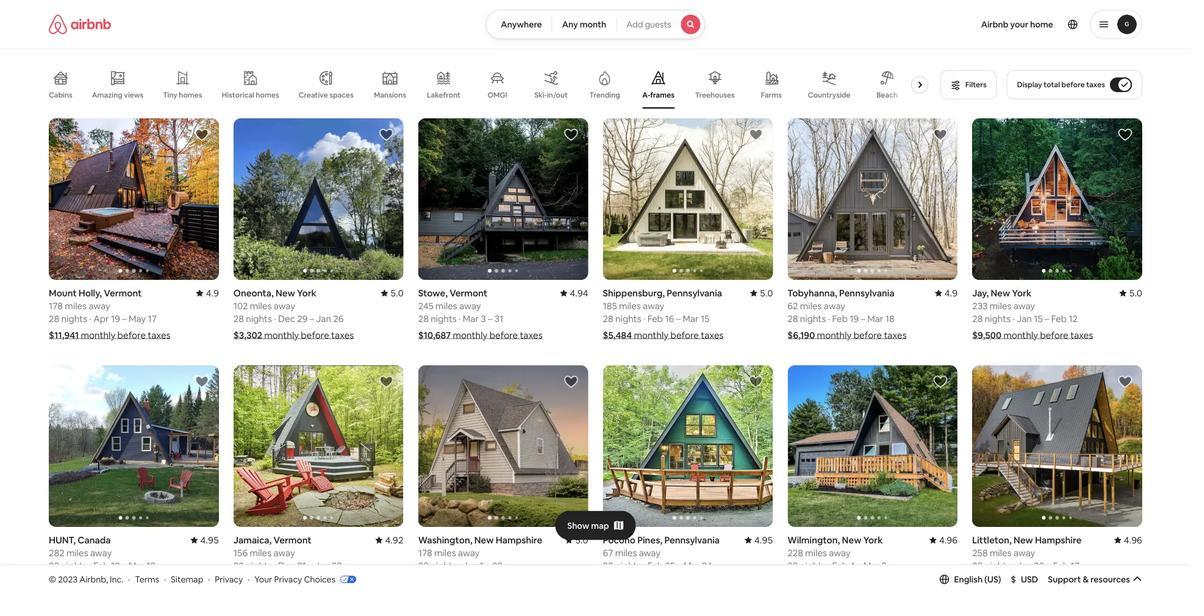 Task type: locate. For each thing, give the bounding box(es) containing it.
2 hampshire from the left
[[1035, 534, 1082, 546]]

0 vertical spatial 178
[[49, 300, 63, 312]]

17
[[148, 313, 157, 324], [1071, 559, 1080, 571]]

nights
[[61, 313, 87, 324], [615, 313, 641, 324], [246, 313, 272, 324], [431, 313, 457, 324], [800, 313, 826, 324], [985, 313, 1011, 324], [61, 559, 87, 571], [615, 559, 641, 571], [246, 559, 272, 571], [431, 559, 457, 571], [800, 559, 826, 571], [985, 559, 1011, 571]]

support
[[1048, 574, 1081, 585]]

0 horizontal spatial 5.0 out of 5 average rating image
[[381, 287, 404, 299]]

None search field
[[486, 10, 705, 39]]

4.96 left littleton,
[[939, 534, 958, 546]]

1 vertical spatial 17
[[1071, 559, 1080, 571]]

feb left 12
[[1051, 313, 1067, 324]]

countryside
[[808, 90, 851, 100]]

group for stowe, vermont
[[418, 118, 588, 280]]

· inside jay, new york 233 miles away 28 nights · jan 15 – feb 12 $9,500 monthly before taxes
[[1013, 313, 1015, 324]]

holly,
[[79, 287, 102, 299]]

new up "4"
[[842, 534, 862, 546]]

1 horizontal spatial 18
[[885, 313, 895, 324]]

15 left 12
[[1034, 313, 1043, 324]]

jamaica,
[[234, 534, 272, 546]]

miles down "hunt,"
[[66, 547, 88, 559]]

new for wilmington,
[[842, 534, 862, 546]]

1 hampshire from the left
[[496, 534, 542, 546]]

4.96 for wilmington, new york 228 miles away 28 nights · feb 4 – mar 3
[[939, 534, 958, 546]]

· inside oneonta, new york 102 miles away 28 nights · dec 29 – jan 26 $3,302 monthly before taxes
[[274, 313, 276, 324]]

2 privacy from the left
[[274, 574, 302, 585]]

16
[[665, 313, 674, 324]]

vermont
[[104, 287, 142, 299], [450, 287, 488, 299], [274, 534, 312, 546]]

4.9 out of 5 average rating image
[[935, 287, 958, 299]]

privacy
[[215, 574, 243, 585], [274, 574, 302, 585]]

group for hunt, canada
[[49, 365, 219, 527]]

york right wilmington,
[[863, 534, 883, 546]]

privacy inside your privacy choices link
[[274, 574, 302, 585]]

$6,190
[[788, 329, 815, 341]]

new right jay,
[[991, 287, 1010, 299]]

2 4.95 from the left
[[755, 534, 773, 546]]

pennsylvania up the 16
[[667, 287, 722, 299]]

18 inside hunt, canada 282 miles away 28 nights · feb 19 – mar 18 $3,039 monthly before taxes
[[147, 559, 156, 571]]

0 horizontal spatial 4.96 out of 5 average rating image
[[930, 534, 958, 546]]

inc.
[[110, 574, 123, 585]]

hunt, canada 282 miles away 28 nights · feb 19 – mar 18 $3,039 monthly before taxes
[[49, 534, 169, 588]]

jan left the 26
[[316, 313, 331, 324]]

1 vertical spatial 178
[[418, 547, 432, 559]]

0 vertical spatial 31
[[495, 313, 503, 324]]

away down oneonta,
[[274, 300, 295, 312]]

4.9 left oneonta,
[[206, 287, 219, 299]]

4.95 left jamaica,
[[200, 534, 219, 546]]

4.96 out of 5 average rating image up english
[[930, 534, 958, 546]]

178 down mount
[[49, 300, 63, 312]]

away down the canada
[[90, 547, 112, 559]]

miles down oneonta,
[[250, 300, 272, 312]]

monthly inside mount holly, vermont 178 miles away 28 nights · apr 19 – may 17 $11,941 monthly before taxes
[[81, 329, 115, 341]]

2 horizontal spatial 5.0 out of 5 average rating image
[[1120, 287, 1142, 299]]

1 4.95 from the left
[[200, 534, 219, 546]]

frames
[[650, 90, 675, 100]]

before inside jay, new york 233 miles away 28 nights · jan 15 – feb 12 $9,500 monthly before taxes
[[1040, 329, 1069, 341]]

1 horizontal spatial 4.95
[[755, 534, 773, 546]]

miles inside "wilmington, new york 228 miles away 28 nights · feb 4 – mar 3"
[[805, 547, 827, 559]]

1 horizontal spatial york
[[863, 534, 883, 546]]

usd
[[1021, 574, 1038, 585]]

views
[[124, 90, 144, 100]]

0 vertical spatial 29
[[297, 313, 308, 324]]

pennsylvania
[[667, 287, 722, 299], [839, 287, 895, 299], [664, 534, 720, 546]]

18 inside tobyhanna, pennsylvania 62 miles away 28 nights · feb 19 – mar 18 $6,190 monthly before taxes
[[885, 313, 895, 324]]

littleton, new hampshire 258 miles away 28 nights · jan 20 – feb 17 $14,398 monthly before taxes
[[972, 534, 1097, 588]]

hampshire
[[496, 534, 542, 546], [1035, 534, 1082, 546]]

hampshire for feb
[[1035, 534, 1082, 546]]

pennsylvania for 18
[[839, 287, 895, 299]]

monthly inside the shippensburg, pennsylvania 185 miles away 28 nights · feb 16 – mar 15 $5,484 monthly before taxes
[[634, 329, 669, 341]]

hampshire inside "washington, new hampshire 178 miles away 28 nights · jun 1 – 29"
[[496, 534, 542, 546]]

178 inside mount holly, vermont 178 miles away 28 nights · apr 19 – may 17 $11,941 monthly before taxes
[[49, 300, 63, 312]]

0 horizontal spatial 15
[[701, 313, 710, 324]]

vermont right stowe,
[[450, 287, 488, 299]]

1 horizontal spatial 31
[[495, 313, 503, 324]]

2 horizontal spatial vermont
[[450, 287, 488, 299]]

away inside jay, new york 233 miles away 28 nights · jan 15 – feb 12 $9,500 monthly before taxes
[[1014, 300, 1035, 312]]

1 horizontal spatial privacy
[[274, 574, 302, 585]]

nights up (us)
[[985, 559, 1011, 571]]

0 vertical spatial 18
[[885, 313, 895, 324]]

4.95 out of 5 average rating image
[[745, 534, 773, 546]]

dec left the 26
[[278, 313, 295, 324]]

1 4.96 out of 5 average rating image from the left
[[930, 534, 958, 546]]

miles down wilmington,
[[805, 547, 827, 559]]

1 horizontal spatial hampshire
[[1035, 534, 1082, 546]]

monthly right $7,998
[[264, 576, 298, 588]]

pennsylvania up 24
[[664, 534, 720, 546]]

28 up $11,941
[[49, 313, 59, 324]]

1 vertical spatial 3
[[882, 559, 887, 571]]

178 for mount
[[49, 300, 63, 312]]

28 down 185
[[603, 313, 613, 324]]

nights inside littleton, new hampshire 258 miles away 28 nights · jan 20 – feb 17 $14,398 monthly before taxes
[[985, 559, 1011, 571]]

2 15 from the left
[[1034, 313, 1043, 324]]

0 horizontal spatial york
[[297, 287, 317, 299]]

away inside pocono pines, pennsylvania 67 miles away 28 nights · feb 25 – mar 24
[[639, 547, 661, 559]]

28 down 258
[[972, 559, 983, 571]]

monthly right the $9,500
[[1004, 329, 1038, 341]]

away down tobyhanna,
[[824, 300, 845, 312]]

nights up $10,687
[[431, 313, 457, 324]]

1 horizontal spatial 178
[[418, 547, 432, 559]]

0 horizontal spatial 17
[[148, 313, 157, 324]]

feb left the 16
[[648, 313, 663, 324]]

monthly
[[81, 329, 115, 341], [634, 329, 669, 341], [264, 329, 299, 341], [453, 329, 488, 341], [817, 329, 852, 341], [1004, 329, 1038, 341], [80, 576, 114, 588], [264, 576, 298, 588], [1007, 576, 1042, 588]]

1 horizontal spatial 15
[[1034, 313, 1043, 324]]

4.94
[[570, 287, 588, 299]]

group for littleton, new hampshire
[[972, 365, 1142, 527]]

any month
[[562, 19, 606, 30]]

67
[[603, 547, 613, 559]]

0 horizontal spatial hampshire
[[496, 534, 542, 546]]

group for pocono pines, pennsylvania
[[603, 365, 773, 527]]

show map
[[567, 520, 609, 531]]

taxes
[[1086, 80, 1105, 89], [148, 329, 170, 341], [701, 329, 724, 341], [331, 329, 354, 341], [520, 329, 543, 341], [884, 329, 907, 341], [1071, 329, 1093, 341], [147, 576, 169, 588], [330, 576, 353, 588], [1074, 576, 1097, 588]]

19
[[111, 313, 120, 324], [850, 313, 859, 324], [111, 559, 120, 571]]

show
[[567, 520, 589, 531]]

0 horizontal spatial 31
[[297, 559, 306, 571]]

pennsylvania for 15
[[667, 287, 722, 299]]

0 horizontal spatial homes
[[179, 90, 202, 100]]

4.96 up resources
[[1124, 534, 1142, 546]]

month
[[580, 19, 606, 30]]

2023
[[58, 574, 78, 585]]

0 horizontal spatial 3
[[481, 313, 486, 324]]

1 horizontal spatial vermont
[[274, 534, 312, 546]]

1 horizontal spatial homes
[[256, 90, 279, 100]]

3 inside stowe, vermont 245 miles away 28 nights · mar 3 – 31 $10,687 monthly before taxes
[[481, 313, 486, 324]]

28 down 67 in the right of the page
[[603, 559, 613, 571]]

5.0 out of 5 average rating image
[[750, 287, 773, 299]]

1 dec from the top
[[278, 313, 295, 324]]

28 inside hunt, canada 282 miles away 28 nights · feb 19 – mar 18 $3,039 monthly before taxes
[[49, 559, 59, 571]]

nights up 2023
[[61, 559, 87, 571]]

– inside stowe, vermont 245 miles away 28 nights · mar 3 – 31 $10,687 monthly before taxes
[[488, 313, 493, 324]]

· inside tobyhanna, pennsylvania 62 miles away 28 nights · feb 19 – mar 18 $6,190 monthly before taxes
[[828, 313, 830, 324]]

a-
[[642, 90, 650, 100]]

washington,
[[418, 534, 472, 546]]

new inside "washington, new hampshire 178 miles away 28 nights · jun 1 – 29"
[[474, 534, 494, 546]]

28 down the 62 in the bottom right of the page
[[788, 313, 798, 324]]

0 vertical spatial 3
[[481, 313, 486, 324]]

add to wishlist: hunt, canada image
[[194, 374, 209, 389]]

homes
[[256, 90, 279, 100], [179, 90, 202, 100]]

jan up choices
[[315, 559, 330, 571]]

hampshire for 29
[[496, 534, 542, 546]]

12
[[1069, 313, 1078, 324]]

– inside pocono pines, pennsylvania 67 miles away 28 nights · feb 25 – mar 24
[[677, 559, 682, 571]]

vermont up your privacy choices
[[274, 534, 312, 546]]

1 horizontal spatial 4.96 out of 5 average rating image
[[1114, 534, 1142, 546]]

1 vertical spatial 29
[[492, 559, 503, 571]]

monthly down apr
[[81, 329, 115, 341]]

away inside littleton, new hampshire 258 miles away 28 nights · jan 20 – feb 17 $14,398 monthly before taxes
[[1014, 547, 1035, 559]]

new inside littleton, new hampshire 258 miles away 28 nights · jan 20 – feb 17 $14,398 monthly before taxes
[[1014, 534, 1033, 546]]

pennsylvania inside tobyhanna, pennsylvania 62 miles away 28 nights · feb 19 – mar 18 $6,190 monthly before taxes
[[839, 287, 895, 299]]

nights down the 'pocono'
[[615, 559, 641, 571]]

tiny
[[163, 90, 177, 100]]

new right littleton,
[[1014, 534, 1033, 546]]

0 horizontal spatial 4.96
[[939, 534, 958, 546]]

trending
[[590, 90, 620, 100]]

new for jay,
[[991, 287, 1010, 299]]

away inside mount holly, vermont 178 miles away 28 nights · apr 19 – may 17 $11,941 monthly before taxes
[[89, 300, 110, 312]]

anywhere button
[[486, 10, 552, 39]]

2 4.9 from the left
[[945, 287, 958, 299]]

new for oneonta,
[[276, 287, 295, 299]]

178 for washington,
[[418, 547, 432, 559]]

jan inside jamaica, vermont 156 miles away 28 nights · dec 31 – jan 28 $7,998 monthly before taxes
[[315, 559, 330, 571]]

miles down stowe,
[[436, 300, 457, 312]]

nights up the $9,500
[[985, 313, 1011, 324]]

monthly right 2023
[[80, 576, 114, 588]]

taxes inside jay, new york 233 miles away 28 nights · jan 15 – feb 12 $9,500 monthly before taxes
[[1071, 329, 1093, 341]]

$7,998
[[234, 576, 262, 588]]

0 horizontal spatial privacy
[[215, 574, 243, 585]]

privacy right your
[[274, 574, 302, 585]]

away up the jun at the bottom of the page
[[458, 547, 480, 559]]

4.95 left wilmington,
[[755, 534, 773, 546]]

shippensburg,
[[603, 287, 665, 299]]

jun
[[463, 559, 478, 571]]

1 vertical spatial dec
[[278, 559, 295, 571]]

feb inside hunt, canada 282 miles away 28 nights · feb 19 – mar 18 $3,039 monthly before taxes
[[93, 559, 109, 571]]

mar inside pocono pines, pennsylvania 67 miles away 28 nights · feb 25 – mar 24
[[684, 559, 700, 571]]

156
[[234, 547, 248, 559]]

· inside littleton, new hampshire 258 miles away 28 nights · jan 20 – feb 17 $14,398 monthly before taxes
[[1013, 559, 1015, 571]]

18 for hunt, canada 282 miles away 28 nights · feb 19 – mar 18 $3,039 monthly before taxes
[[147, 559, 156, 571]]

1 15 from the left
[[701, 313, 710, 324]]

new up 1
[[474, 534, 494, 546]]

new right oneonta,
[[276, 287, 295, 299]]

29 right 1
[[492, 559, 503, 571]]

– inside tobyhanna, pennsylvania 62 miles away 28 nights · feb 19 – mar 18 $6,190 monthly before taxes
[[861, 313, 865, 324]]

filters button
[[941, 70, 997, 99]]

0 horizontal spatial 18
[[147, 559, 156, 571]]

miles
[[65, 300, 87, 312], [619, 300, 641, 312], [250, 300, 272, 312], [436, 300, 457, 312], [800, 300, 822, 312], [990, 300, 1012, 312], [66, 547, 88, 559], [615, 547, 637, 559], [250, 547, 272, 559], [434, 547, 456, 559], [805, 547, 827, 559], [990, 547, 1012, 559]]

0 vertical spatial 17
[[148, 313, 157, 324]]

nights up $5,484
[[615, 313, 641, 324]]

28 inside mount holly, vermont 178 miles away 28 nights · apr 19 – may 17 $11,941 monthly before taxes
[[49, 313, 59, 324]]

4.96 out of 5 average rating image for littleton, new hampshire 258 miles away 28 nights · jan 20 – feb 17 $14,398 monthly before taxes
[[1114, 534, 1142, 546]]

26
[[333, 313, 344, 324]]

29 left the 26
[[297, 313, 308, 324]]

monthly down the 16
[[634, 329, 669, 341]]

2 dec from the top
[[278, 559, 295, 571]]

28 inside littleton, new hampshire 258 miles away 28 nights · jan 20 – feb 17 $14,398 monthly before taxes
[[972, 559, 983, 571]]

add to wishlist: jay, new york image
[[1118, 127, 1133, 142]]

miles down shippensburg,
[[619, 300, 641, 312]]

nights inside "washington, new hampshire 178 miles away 28 nights · jun 1 – 29"
[[431, 559, 457, 571]]

vermont inside jamaica, vermont 156 miles away 28 nights · dec 31 – jan 28 $7,998 monthly before taxes
[[274, 534, 312, 546]]

17 right the may
[[148, 313, 157, 324]]

miles down mount
[[65, 300, 87, 312]]

homes right tiny
[[179, 90, 202, 100]]

add
[[627, 19, 643, 30]]

28 inside oneonta, new york 102 miles away 28 nights · dec 29 – jan 26 $3,302 monthly before taxes
[[234, 313, 244, 324]]

18 for tobyhanna, pennsylvania 62 miles away 28 nights · feb 19 – mar 18 $6,190 monthly before taxes
[[885, 313, 895, 324]]

miles down washington,
[[434, 547, 456, 559]]

29
[[297, 313, 308, 324], [492, 559, 503, 571]]

away inside jamaica, vermont 156 miles away 28 nights · dec 31 – jan 28 $7,998 monthly before taxes
[[274, 547, 295, 559]]

– inside oneonta, new york 102 miles away 28 nights · dec 29 – jan 26 $3,302 monthly before taxes
[[310, 313, 314, 324]]

17 inside littleton, new hampshire 258 miles away 28 nights · jan 20 – feb 17 $14,398 monthly before taxes
[[1071, 559, 1080, 571]]

jan up $ usd
[[1017, 559, 1032, 571]]

0 horizontal spatial vermont
[[104, 287, 142, 299]]

show map button
[[555, 511, 636, 540]]

group for mount holly, vermont
[[49, 118, 219, 280]]

2 4.96 out of 5 average rating image from the left
[[1114, 534, 1142, 546]]

dec up your privacy choices
[[278, 559, 295, 571]]

away inside "washington, new hampshire 178 miles away 28 nights · jun 1 – 29"
[[458, 547, 480, 559]]

178
[[49, 300, 63, 312], [418, 547, 432, 559]]

1 horizontal spatial 3
[[882, 559, 887, 571]]

any
[[562, 19, 578, 30]]

miles right 233 at the right bottom
[[990, 300, 1012, 312]]

1 horizontal spatial 5.0 out of 5 average rating image
[[566, 534, 588, 546]]

taxes inside hunt, canada 282 miles away 28 nights · feb 19 – mar 18 $3,039 monthly before taxes
[[147, 576, 169, 588]]

28 down 245
[[418, 313, 429, 324]]

1 horizontal spatial 17
[[1071, 559, 1080, 571]]

privacy down 156
[[215, 574, 243, 585]]

feb down tobyhanna,
[[832, 313, 848, 324]]

· inside "washington, new hampshire 178 miles away 28 nights · jun 1 – 29"
[[459, 559, 461, 571]]

0 horizontal spatial 29
[[297, 313, 308, 324]]

monthly right $6,190
[[817, 329, 852, 341]]

28 down 102 at the bottom left of page
[[234, 313, 244, 324]]

pennsylvania right tobyhanna,
[[839, 287, 895, 299]]

monthly right $10,687
[[453, 329, 488, 341]]

31 inside jamaica, vermont 156 miles away 28 nights · dec 31 – jan 28 $7,998 monthly before taxes
[[297, 559, 306, 571]]

0 horizontal spatial 4.95
[[200, 534, 219, 546]]

17 for jan 20 – feb 17
[[1071, 559, 1080, 571]]

– inside jamaica, vermont 156 miles away 28 nights · dec 31 – jan 28 $7,998 monthly before taxes
[[308, 559, 313, 571]]

nights up $6,190
[[800, 313, 826, 324]]

28 down 233 at the right bottom
[[972, 313, 983, 324]]

28 down 282
[[49, 559, 59, 571]]

display
[[1017, 80, 1042, 89]]

away up "4"
[[829, 547, 851, 559]]

19 for tobyhanna, pennsylvania 62 miles away 28 nights · feb 19 – mar 18 $6,190 monthly before taxes
[[850, 313, 859, 324]]

miles inside oneonta, new york 102 miles away 28 nights · dec 29 – jan 26 $3,302 monthly before taxes
[[250, 300, 272, 312]]

19 for hunt, canada 282 miles away 28 nights · feb 19 – mar 18 $3,039 monthly before taxes
[[111, 559, 120, 571]]

away up apr
[[89, 300, 110, 312]]

miles down jamaica,
[[250, 547, 272, 559]]

1 4.9 from the left
[[206, 287, 219, 299]]

5.0 for oneonta, new york 102 miles away 28 nights · dec 29 – jan 26 $3,302 monthly before taxes
[[391, 287, 404, 299]]

ski-in/out
[[534, 90, 568, 100]]

mar inside tobyhanna, pennsylvania 62 miles away 28 nights · feb 19 – mar 18 $6,190 monthly before taxes
[[867, 313, 883, 324]]

your privacy choices link
[[255, 574, 356, 586]]

1 horizontal spatial 4.96
[[1124, 534, 1142, 546]]

nights down the 228
[[800, 559, 826, 571]]

feb up the support
[[1053, 559, 1069, 571]]

28 down the 228
[[788, 559, 798, 571]]

nights up "$3,302"
[[246, 313, 272, 324]]

york right oneonta,
[[297, 287, 317, 299]]

0 vertical spatial dec
[[278, 313, 295, 324]]

before inside stowe, vermont 245 miles away 28 nights · mar 3 – 31 $10,687 monthly before taxes
[[490, 329, 518, 341]]

away down shippensburg,
[[643, 300, 664, 312]]

add to wishlist: oneonta, new york image
[[379, 127, 394, 142]]

2 4.96 from the left
[[1124, 534, 1142, 546]]

$
[[1011, 574, 1016, 585]]

before inside oneonta, new york 102 miles away 28 nights · dec 29 – jan 26 $3,302 monthly before taxes
[[301, 329, 329, 341]]

1 vertical spatial 18
[[147, 559, 156, 571]]

vermont up the may
[[104, 287, 142, 299]]

away right 245
[[459, 300, 481, 312]]

pines,
[[638, 534, 663, 546]]

away up your privacy choices
[[274, 547, 295, 559]]

littleton,
[[972, 534, 1012, 546]]

shippensburg, pennsylvania 185 miles away 28 nights · feb 16 – mar 15 $5,484 monthly before taxes
[[603, 287, 724, 341]]

15 right the 16
[[701, 313, 710, 324]]

28 up choices
[[332, 559, 342, 571]]

jan
[[316, 313, 331, 324], [1017, 313, 1032, 324], [315, 559, 330, 571], [1017, 559, 1032, 571]]

add guests
[[627, 19, 671, 30]]

feb inside "wilmington, new york 228 miles away 28 nights · feb 4 – mar 3"
[[832, 559, 848, 571]]

homes right historical
[[256, 90, 279, 100]]

away right 233 at the right bottom
[[1014, 300, 1035, 312]]

1 4.96 from the left
[[939, 534, 958, 546]]

any month button
[[552, 10, 617, 39]]

28 inside jay, new york 233 miles away 28 nights · jan 15 – feb 12 $9,500 monthly before taxes
[[972, 313, 983, 324]]

mar inside hunt, canada 282 miles away 28 nights · feb 19 – mar 18 $3,039 monthly before taxes
[[129, 559, 145, 571]]

miles inside pocono pines, pennsylvania 67 miles away 28 nights · feb 25 – mar 24
[[615, 547, 637, 559]]

· inside the shippensburg, pennsylvania 185 miles away 28 nights · feb 16 – mar 15 $5,484 monthly before taxes
[[643, 313, 646, 324]]

english (us) button
[[940, 574, 1001, 585]]

17 up the support
[[1071, 559, 1080, 571]]

miles down tobyhanna,
[[800, 300, 822, 312]]

4.96 out of 5 average rating image
[[930, 534, 958, 546], [1114, 534, 1142, 546]]

17 for apr 19 – may 17
[[148, 313, 157, 324]]

miles down the 'pocono'
[[615, 547, 637, 559]]

feb left "4"
[[832, 559, 848, 571]]

1 horizontal spatial 4.9
[[945, 287, 958, 299]]

1 vertical spatial 31
[[297, 559, 306, 571]]

treehouses
[[695, 90, 735, 100]]

4.96
[[939, 534, 958, 546], [1124, 534, 1142, 546]]

2 horizontal spatial york
[[1012, 287, 1032, 299]]

nights inside hunt, canada 282 miles away 28 nights · feb 19 – mar 18 $3,039 monthly before taxes
[[61, 559, 87, 571]]

group
[[49, 61, 933, 109], [49, 118, 219, 280], [234, 118, 404, 280], [418, 118, 588, 280], [603, 118, 773, 280], [788, 118, 958, 280], [972, 118, 1142, 280], [49, 365, 219, 527], [234, 365, 404, 527], [418, 365, 588, 527], [603, 365, 773, 527], [788, 365, 958, 527], [972, 365, 1142, 527]]

jay,
[[972, 287, 989, 299]]

28 inside tobyhanna, pennsylvania 62 miles away 28 nights · feb 19 – mar 18 $6,190 monthly before taxes
[[788, 313, 798, 324]]

5.0 for shippensburg, pennsylvania 185 miles away 28 nights · feb 16 – mar 15 $5,484 monthly before taxes
[[760, 287, 773, 299]]

4.96 out of 5 average rating image up resources
[[1114, 534, 1142, 546]]

jan inside jay, new york 233 miles away 28 nights · jan 15 – feb 12 $9,500 monthly before taxes
[[1017, 313, 1032, 324]]

filters
[[966, 80, 987, 89]]

dec
[[278, 313, 295, 324], [278, 559, 295, 571]]

miles down littleton,
[[990, 547, 1012, 559]]

taxes inside oneonta, new york 102 miles away 28 nights · dec 29 – jan 26 $3,302 monthly before taxes
[[331, 329, 354, 341]]

feb up the airbnb,
[[93, 559, 109, 571]]

178 down washington,
[[418, 547, 432, 559]]

0 horizontal spatial 4.9
[[206, 287, 219, 299]]

jan left 12
[[1017, 313, 1032, 324]]

away up 20
[[1014, 547, 1035, 559]]

miles inside "washington, new hampshire 178 miles away 28 nights · jun 1 – 29"
[[434, 547, 456, 559]]

add to wishlist: jamaica, vermont image
[[379, 374, 394, 389]]

1 horizontal spatial 29
[[492, 559, 503, 571]]

monthly inside stowe, vermont 245 miles away 28 nights · mar 3 – 31 $10,687 monthly before taxes
[[453, 329, 488, 341]]

monthly right "$3,302"
[[264, 329, 299, 341]]

5.0 out of 5 average rating image for oneonta, new york 102 miles away 28 nights · dec 29 – jan 26 $3,302 monthly before taxes
[[381, 287, 404, 299]]

28 down washington,
[[418, 559, 429, 571]]

nights down washington,
[[431, 559, 457, 571]]

farms
[[761, 90, 782, 100]]

add to wishlist: mount holly, vermont image
[[194, 127, 209, 142]]

away inside the shippensburg, pennsylvania 185 miles away 28 nights · feb 16 – mar 15 $5,484 monthly before taxes
[[643, 300, 664, 312]]

5.0 out of 5 average rating image
[[381, 287, 404, 299], [1120, 287, 1142, 299], [566, 534, 588, 546]]

nights up $11,941
[[61, 313, 87, 324]]

4.9
[[206, 287, 219, 299], [945, 287, 958, 299]]

monthly down 20
[[1007, 576, 1042, 588]]

nights inside stowe, vermont 245 miles away 28 nights · mar 3 – 31 $10,687 monthly before taxes
[[431, 313, 457, 324]]

$3,302
[[234, 329, 262, 341]]

0 horizontal spatial 178
[[49, 300, 63, 312]]

your
[[1010, 19, 1029, 30]]

15 inside jay, new york 233 miles away 28 nights · jan 15 – feb 12 $9,500 monthly before taxes
[[1034, 313, 1043, 324]]

nights up your
[[246, 559, 272, 571]]



Task type: describe. For each thing, give the bounding box(es) containing it.
feb inside jay, new york 233 miles away 28 nights · jan 15 – feb 12 $9,500 monthly before taxes
[[1051, 313, 1067, 324]]

5.0 for jay, new york 233 miles away 28 nights · jan 15 – feb 12 $9,500 monthly before taxes
[[1129, 287, 1142, 299]]

away inside stowe, vermont 245 miles away 28 nights · mar 3 – 31 $10,687 monthly before taxes
[[459, 300, 481, 312]]

amazing views
[[92, 90, 144, 100]]

airbnb,
[[79, 574, 108, 585]]

4.9 for tobyhanna, pennsylvania 62 miles away 28 nights · feb 19 – mar 18 $6,190 monthly before taxes
[[945, 287, 958, 299]]

4.96 out of 5 average rating image for wilmington, new york 228 miles away 28 nights · feb 4 – mar 3
[[930, 534, 958, 546]]

– inside hunt, canada 282 miles away 28 nights · feb 19 – mar 18 $3,039 monthly before taxes
[[122, 559, 127, 571]]

nights inside jamaica, vermont 156 miles away 28 nights · dec 31 – jan 28 $7,998 monthly before taxes
[[246, 559, 272, 571]]

jan inside littleton, new hampshire 258 miles away 28 nights · jan 20 – feb 17 $14,398 monthly before taxes
[[1017, 559, 1032, 571]]

233
[[972, 300, 988, 312]]

taxes inside tobyhanna, pennsylvania 62 miles away 28 nights · feb 19 – mar 18 $6,190 monthly before taxes
[[884, 329, 907, 341]]

add to wishlist: pocono pines, pennsylvania image
[[749, 374, 763, 389]]

5.0 out of 5 average rating image for jay, new york 233 miles away 28 nights · jan 15 – feb 12 $9,500 monthly before taxes
[[1120, 287, 1142, 299]]

– inside "wilmington, new york 228 miles away 28 nights · feb 4 – mar 3"
[[857, 559, 862, 571]]

jamaica, vermont 156 miles away 28 nights · dec 31 – jan 28 $7,998 monthly before taxes
[[234, 534, 353, 588]]

$9,500
[[972, 329, 1002, 341]]

york for oneonta, new york
[[297, 287, 317, 299]]

add to wishlist: wilmington, new york image
[[933, 374, 948, 389]]

taxes inside stowe, vermont 245 miles away 28 nights · mar 3 – 31 $10,687 monthly before taxes
[[520, 329, 543, 341]]

monthly inside littleton, new hampshire 258 miles away 28 nights · jan 20 – feb 17 $14,398 monthly before taxes
[[1007, 576, 1042, 588]]

group for shippensburg, pennsylvania
[[603, 118, 773, 280]]

miles inside jay, new york 233 miles away 28 nights · jan 15 – feb 12 $9,500 monthly before taxes
[[990, 300, 1012, 312]]

feb inside the shippensburg, pennsylvania 185 miles away 28 nights · feb 16 – mar 15 $5,484 monthly before taxes
[[648, 313, 663, 324]]

add to wishlist: washington, new hampshire image
[[564, 374, 579, 389]]

feb inside littleton, new hampshire 258 miles away 28 nights · jan 20 – feb 17 $14,398 monthly before taxes
[[1053, 559, 1069, 571]]

display total before taxes
[[1017, 80, 1105, 89]]

62
[[788, 300, 798, 312]]

mount
[[49, 287, 77, 299]]

nights inside the shippensburg, pennsylvania 185 miles away 28 nights · feb 16 – mar 15 $5,484 monthly before taxes
[[615, 313, 641, 324]]

miles inside the shippensburg, pennsylvania 185 miles away 28 nights · feb 16 – mar 15 $5,484 monthly before taxes
[[619, 300, 641, 312]]

4.9 for mount holly, vermont 178 miles away 28 nights · apr 19 – may 17 $11,941 monthly before taxes
[[206, 287, 219, 299]]

monthly inside jay, new york 233 miles away 28 nights · jan 15 – feb 12 $9,500 monthly before taxes
[[1004, 329, 1038, 341]]

©
[[49, 574, 56, 585]]

(us)
[[984, 574, 1001, 585]]

sitemap link
[[171, 574, 203, 585]]

4.95 for 4.95 out of 5 average rating icon
[[200, 534, 219, 546]]

4.94 out of 5 average rating image
[[560, 287, 588, 299]]

31 inside stowe, vermont 245 miles away 28 nights · mar 3 – 31 $10,687 monthly before taxes
[[495, 313, 503, 324]]

historical homes
[[222, 90, 279, 100]]

stowe,
[[418, 287, 448, 299]]

feb inside tobyhanna, pennsylvania 62 miles away 28 nights · feb 19 – mar 18 $6,190 monthly before taxes
[[832, 313, 848, 324]]

map
[[591, 520, 609, 531]]

– inside jay, new york 233 miles away 28 nights · jan 15 – feb 12 $9,500 monthly before taxes
[[1045, 313, 1049, 324]]

airbnb your home
[[981, 19, 1053, 30]]

pocono pines, pennsylvania 67 miles away 28 nights · feb 25 – mar 24
[[603, 534, 720, 571]]

29 inside "washington, new hampshire 178 miles away 28 nights · jun 1 – 29"
[[492, 559, 503, 571]]

28 inside stowe, vermont 245 miles away 28 nights · mar 3 – 31 $10,687 monthly before taxes
[[418, 313, 429, 324]]

4.9 out of 5 average rating image
[[196, 287, 219, 299]]

102
[[234, 300, 248, 312]]

your
[[255, 574, 272, 585]]

monthly inside oneonta, new york 102 miles away 28 nights · dec 29 – jan 26 $3,302 monthly before taxes
[[264, 329, 299, 341]]

· inside mount holly, vermont 178 miles away 28 nights · apr 19 – may 17 $11,941 monthly before taxes
[[89, 313, 91, 324]]

stowe, vermont 245 miles away 28 nights · mar 3 – 31 $10,687 monthly before taxes
[[418, 287, 543, 341]]

apr
[[93, 313, 109, 324]]

beach
[[877, 90, 898, 100]]

canada
[[78, 534, 111, 546]]

vermont for stowe, vermont 245 miles away 28 nights · mar 3 – 31 $10,687 monthly before taxes
[[450, 287, 488, 299]]

add to wishlist: tobyhanna, pennsylvania image
[[933, 127, 948, 142]]

1 privacy from the left
[[215, 574, 243, 585]]

© 2023 airbnb, inc. ·
[[49, 574, 130, 585]]

pocono
[[603, 534, 636, 546]]

19 inside mount holly, vermont 178 miles away 28 nights · apr 19 – may 17 $11,941 monthly before taxes
[[111, 313, 120, 324]]

away inside oneonta, new york 102 miles away 28 nights · dec 29 – jan 26 $3,302 monthly before taxes
[[274, 300, 295, 312]]

before inside tobyhanna, pennsylvania 62 miles away 28 nights · feb 19 – mar 18 $6,190 monthly before taxes
[[854, 329, 882, 341]]

before inside hunt, canada 282 miles away 28 nights · feb 19 – mar 18 $3,039 monthly before taxes
[[116, 576, 145, 588]]

29 inside oneonta, new york 102 miles away 28 nights · dec 29 – jan 26 $3,302 monthly before taxes
[[297, 313, 308, 324]]

28 down 156
[[234, 559, 244, 571]]

28 inside "wilmington, new york 228 miles away 28 nights · feb 4 – mar 3"
[[788, 559, 798, 571]]

english (us)
[[954, 574, 1001, 585]]

mar inside stowe, vermont 245 miles away 28 nights · mar 3 – 31 $10,687 monthly before taxes
[[463, 313, 479, 324]]

hunt,
[[49, 534, 76, 546]]

dec inside jamaica, vermont 156 miles away 28 nights · dec 31 – jan 28 $7,998 monthly before taxes
[[278, 559, 295, 571]]

25
[[665, 559, 675, 571]]

28 inside the shippensburg, pennsylvania 185 miles away 28 nights · feb 16 – mar 15 $5,484 monthly before taxes
[[603, 313, 613, 324]]

a-frames
[[642, 90, 675, 100]]

terms · sitemap · privacy
[[135, 574, 243, 585]]

· inside hunt, canada 282 miles away 28 nights · feb 19 – mar 18 $3,039 monthly before taxes
[[89, 559, 91, 571]]

· inside stowe, vermont 245 miles away 28 nights · mar 3 – 31 $10,687 monthly before taxes
[[459, 313, 461, 324]]

wilmington,
[[788, 534, 840, 546]]

mar inside the shippensburg, pennsylvania 185 miles away 28 nights · feb 16 – mar 15 $5,484 monthly before taxes
[[683, 313, 699, 324]]

monthly inside tobyhanna, pennsylvania 62 miles away 28 nights · feb 19 – mar 18 $6,190 monthly before taxes
[[817, 329, 852, 341]]

20
[[1034, 559, 1045, 571]]

omg!
[[488, 90, 507, 100]]

group for jamaica, vermont
[[234, 365, 404, 527]]

miles inside tobyhanna, pennsylvania 62 miles away 28 nights · feb 19 – mar 18 $6,190 monthly before taxes
[[800, 300, 822, 312]]

dec inside oneonta, new york 102 miles away 28 nights · dec 29 – jan 26 $3,302 monthly before taxes
[[278, 313, 295, 324]]

&
[[1083, 574, 1089, 585]]

before inside the shippensburg, pennsylvania 185 miles away 28 nights · feb 16 – mar 15 $5,484 monthly before taxes
[[671, 329, 699, 341]]

$11,941
[[49, 329, 79, 341]]

4.96 for littleton, new hampshire 258 miles away 28 nights · jan 20 – feb 17 $14,398 monthly before taxes
[[1124, 534, 1142, 546]]

group containing amazing views
[[49, 61, 933, 109]]

new for littleton,
[[1014, 534, 1033, 546]]

feb inside pocono pines, pennsylvania 67 miles away 28 nights · feb 25 – mar 24
[[648, 559, 663, 571]]

185
[[603, 300, 617, 312]]

jan inside oneonta, new york 102 miles away 28 nights · dec 29 – jan 26 $3,302 monthly before taxes
[[316, 313, 331, 324]]

· inside pocono pines, pennsylvania 67 miles away 28 nights · feb 25 – mar 24
[[643, 559, 646, 571]]

guests
[[645, 19, 671, 30]]

support & resources button
[[1048, 574, 1142, 585]]

washington, new hampshire 178 miles away 28 nights · jun 1 – 29
[[418, 534, 542, 571]]

28 inside "washington, new hampshire 178 miles away 28 nights · jun 1 – 29"
[[418, 559, 429, 571]]

group for jay, new york
[[972, 118, 1142, 280]]

in/out
[[547, 90, 568, 100]]

mar inside "wilmington, new york 228 miles away 28 nights · feb 4 – mar 3"
[[864, 559, 880, 571]]

pennsylvania inside pocono pines, pennsylvania 67 miles away 28 nights · feb 25 – mar 24
[[664, 534, 720, 546]]

before inside jamaica, vermont 156 miles away 28 nights · dec 31 – jan 28 $7,998 monthly before taxes
[[300, 576, 328, 588]]

creative
[[299, 90, 328, 100]]

choices
[[304, 574, 336, 585]]

add to wishlist: littleton, new hampshire image
[[1118, 374, 1133, 389]]

away inside hunt, canada 282 miles away 28 nights · feb 19 – mar 18 $3,039 monthly before taxes
[[90, 547, 112, 559]]

vermont for jamaica, vermont 156 miles away 28 nights · dec 31 – jan 28 $7,998 monthly before taxes
[[274, 534, 312, 546]]

york for jay, new york
[[1012, 287, 1032, 299]]

24
[[702, 559, 712, 571]]

group for tobyhanna, pennsylvania
[[788, 118, 958, 280]]

profile element
[[720, 0, 1142, 49]]

cabins
[[49, 90, 72, 100]]

airbnb
[[981, 19, 1009, 30]]

tobyhanna,
[[788, 287, 837, 299]]

$ usd
[[1011, 574, 1038, 585]]

mansions
[[374, 90, 406, 100]]

nights inside tobyhanna, pennsylvania 62 miles away 28 nights · feb 19 – mar 18 $6,190 monthly before taxes
[[800, 313, 826, 324]]

3 inside "wilmington, new york 228 miles away 28 nights · feb 4 – mar 3"
[[882, 559, 887, 571]]

245
[[418, 300, 434, 312]]

4.92 out of 5 average rating image
[[375, 534, 404, 546]]

228
[[788, 547, 803, 559]]

taxes inside the shippensburg, pennsylvania 185 miles away 28 nights · feb 16 – mar 15 $5,484 monthly before taxes
[[701, 329, 724, 341]]

– inside "washington, new hampshire 178 miles away 28 nights · jun 1 – 29"
[[486, 559, 490, 571]]

total
[[1044, 80, 1060, 89]]

1
[[480, 559, 484, 571]]

amazing
[[92, 90, 122, 100]]

group for washington, new hampshire
[[418, 365, 588, 527]]

miles inside littleton, new hampshire 258 miles away 28 nights · jan 20 – feb 17 $14,398 monthly before taxes
[[990, 547, 1012, 559]]

york for wilmington, new york
[[863, 534, 883, 546]]

display total before taxes button
[[1007, 70, 1142, 99]]

group for oneonta, new york
[[234, 118, 404, 280]]

lakefront
[[427, 90, 461, 100]]

your privacy choices
[[255, 574, 336, 585]]

before inside mount holly, vermont 178 miles away 28 nights · apr 19 – may 17 $11,941 monthly before taxes
[[117, 329, 146, 341]]

4
[[850, 559, 855, 571]]

4.95 out of 5 average rating image
[[191, 534, 219, 546]]

privacy link
[[215, 574, 243, 585]]

– inside littleton, new hampshire 258 miles away 28 nights · jan 20 – feb 17 $14,398 monthly before taxes
[[1047, 559, 1051, 571]]

homes for historical homes
[[256, 90, 279, 100]]

support & resources
[[1048, 574, 1130, 585]]

tobyhanna, pennsylvania 62 miles away 28 nights · feb 19 – mar 18 $6,190 monthly before taxes
[[788, 287, 907, 341]]

$10,687
[[418, 329, 451, 341]]

28 inside pocono pines, pennsylvania 67 miles away 28 nights · feb 25 – mar 24
[[603, 559, 613, 571]]

· inside "wilmington, new york 228 miles away 28 nights · feb 4 – mar 3"
[[828, 559, 830, 571]]

· inside jamaica, vermont 156 miles away 28 nights · dec 31 – jan 28 $7,998 monthly before taxes
[[274, 559, 276, 571]]

new for washington,
[[474, 534, 494, 546]]

282
[[49, 547, 64, 559]]

monthly inside hunt, canada 282 miles away 28 nights · feb 19 – mar 18 $3,039 monthly before taxes
[[80, 576, 114, 588]]

before inside littleton, new hampshire 258 miles away 28 nights · jan 20 – feb 17 $14,398 monthly before taxes
[[1044, 576, 1072, 588]]

taxes inside jamaica, vermont 156 miles away 28 nights · dec 31 – jan 28 $7,998 monthly before taxes
[[330, 576, 353, 588]]

terms link
[[135, 574, 159, 585]]

$5,484
[[603, 329, 632, 341]]

add to wishlist: shippensburg, pennsylvania image
[[749, 127, 763, 142]]

jay, new york 233 miles away 28 nights · jan 15 – feb 12 $9,500 monthly before taxes
[[972, 287, 1093, 341]]

none search field containing anywhere
[[486, 10, 705, 39]]

taxes inside littleton, new hampshire 258 miles away 28 nights · jan 20 – feb 17 $14,398 monthly before taxes
[[1074, 576, 1097, 588]]

nights inside jay, new york 233 miles away 28 nights · jan 15 – feb 12 $9,500 monthly before taxes
[[985, 313, 1011, 324]]

airbnb your home link
[[974, 12, 1061, 37]]

taxes inside button
[[1086, 80, 1105, 89]]

mount holly, vermont 178 miles away 28 nights · apr 19 – may 17 $11,941 monthly before taxes
[[49, 287, 170, 341]]

away inside tobyhanna, pennsylvania 62 miles away 28 nights · feb 19 – mar 18 $6,190 monthly before taxes
[[824, 300, 845, 312]]

miles inside jamaica, vermont 156 miles away 28 nights · dec 31 – jan 28 $7,998 monthly before taxes
[[250, 547, 272, 559]]

away inside "wilmington, new york 228 miles away 28 nights · feb 4 – mar 3"
[[829, 547, 851, 559]]

$14,398
[[972, 576, 1005, 588]]

home
[[1030, 19, 1053, 30]]

group for wilmington, new york
[[788, 365, 958, 527]]

4.95 for 4.95 out of 5 average rating image
[[755, 534, 773, 546]]

wilmington, new york 228 miles away 28 nights · feb 4 – mar 3
[[788, 534, 887, 571]]

homes for tiny homes
[[179, 90, 202, 100]]

spaces
[[329, 90, 354, 100]]

add to wishlist: stowe, vermont image
[[564, 127, 579, 142]]

english
[[954, 574, 983, 585]]

oneonta,
[[234, 287, 274, 299]]

– inside mount holly, vermont 178 miles away 28 nights · apr 19 – may 17 $11,941 monthly before taxes
[[122, 313, 127, 324]]

15 inside the shippensburg, pennsylvania 185 miles away 28 nights · feb 16 – mar 15 $5,484 monthly before taxes
[[701, 313, 710, 324]]



Task type: vqa. For each thing, say whether or not it's contained in the screenshot.
first NIGHT from right
no



